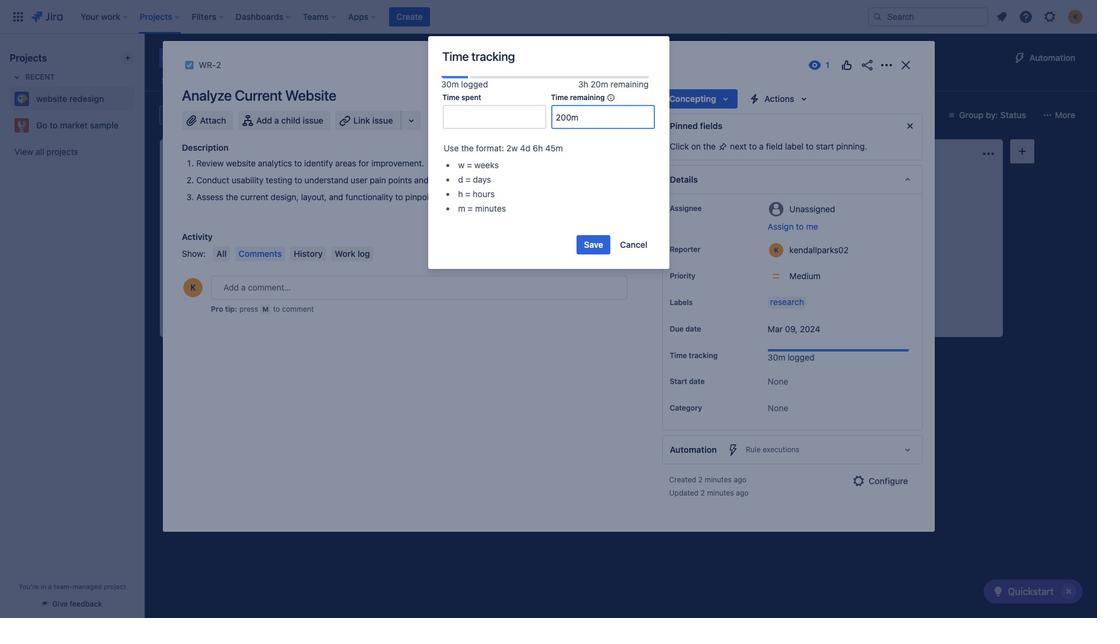 Task type: locate. For each thing, give the bounding box(es) containing it.
0 vertical spatial website
[[285, 87, 336, 104]]

redesign up board
[[236, 49, 292, 66]]

0 vertical spatial wr-2 link
[[199, 58, 221, 72]]

1 vertical spatial mar
[[768, 324, 783, 334]]

2 up points
[[399, 148, 404, 159]]

0 horizontal spatial wr-
[[199, 60, 216, 70]]

2 vertical spatial a
[[48, 583, 52, 590]]

due date: 09 march 2024 image
[[343, 276, 352, 286]]

0 horizontal spatial automation
[[670, 445, 717, 455]]

time tracking inside dialog
[[442, 49, 515, 63]]

1 vertical spatial 30m logged
[[768, 352, 815, 362]]

0 horizontal spatial tracking
[[471, 49, 515, 63]]

0 vertical spatial 30m
[[441, 79, 459, 89]]

forms
[[434, 75, 459, 86]]

none for start date
[[768, 377, 788, 387]]

0 vertical spatial date
[[685, 324, 701, 334]]

issue inside button
[[372, 115, 393, 125]]

30m logged up time spent
[[441, 79, 488, 89]]

date right due
[[685, 324, 701, 334]]

2 vertical spatial website
[[226, 158, 256, 168]]

and up medium image at top left
[[478, 192, 492, 202]]

website up usability
[[226, 158, 256, 168]]

pain
[[370, 175, 386, 185]]

1 horizontal spatial remaining
[[610, 79, 649, 89]]

1 vertical spatial ago
[[736, 489, 749, 498]]

website redesign link
[[10, 87, 130, 111]]

0 vertical spatial a
[[274, 115, 279, 125]]

website down "recent"
[[36, 93, 67, 104]]

0 horizontal spatial analyze current website
[[182, 87, 336, 104]]

category
[[670, 404, 702, 413]]

link
[[354, 115, 370, 125]]

time tracking
[[442, 49, 515, 63], [670, 351, 718, 360]]

6h
[[533, 143, 543, 153]]

analyze up work log at the left top of page
[[340, 236, 371, 246]]

2 up board
[[216, 60, 221, 70]]

time up forms
[[442, 49, 469, 63]]

tracking up "pages"
[[471, 49, 515, 63]]

1 vertical spatial analyze current website
[[340, 236, 436, 246]]

wr-2 for wr-2 link to the bottom
[[355, 292, 375, 301]]

logged down mar 09, 2024
[[788, 352, 815, 362]]

0 vertical spatial minutes
[[475, 203, 506, 214]]

create button for 0
[[673, 173, 830, 192]]

newest
[[562, 248, 592, 259]]

30m inside time tracking dialog
[[441, 79, 459, 89]]

wr-2 link up board
[[199, 58, 221, 72]]

a right "add"
[[274, 115, 279, 125]]

0 horizontal spatial create
[[182, 178, 209, 188]]

dismiss quickstart image
[[1059, 582, 1078, 601]]

the right assess
[[226, 192, 238, 202]]

history button
[[290, 247, 326, 261]]

jira image
[[31, 9, 63, 24], [31, 9, 63, 24]]

Search board text field
[[160, 107, 252, 124]]

0 horizontal spatial current
[[235, 87, 282, 104]]

minutes down hours
[[475, 203, 506, 214]]

and down conduct usability testing to understand user pain points and preferences.
[[329, 192, 343, 202]]

2
[[216, 60, 221, 70], [399, 148, 404, 159], [370, 292, 375, 301], [698, 475, 703, 484], [701, 489, 705, 498]]

show:
[[182, 248, 206, 259]]

time tracking dialog
[[428, 36, 669, 269]]

pinned
[[670, 121, 698, 131]]

website redesign
[[183, 49, 292, 66], [36, 93, 104, 104]]

remaining down 3h
[[570, 93, 605, 102]]

attachments link
[[509, 70, 565, 92]]

1 horizontal spatial create
[[396, 11, 423, 21]]

wr-2 up board
[[199, 60, 221, 70]]

logged up spent
[[461, 79, 488, 89]]

Search field
[[868, 7, 988, 26]]

1 vertical spatial website redesign
[[36, 93, 104, 104]]

create button
[[389, 7, 430, 26], [163, 173, 320, 192], [673, 173, 830, 192]]

1 vertical spatial automation
[[670, 445, 717, 455]]

press
[[239, 305, 258, 314]]

start
[[670, 377, 687, 386]]

on
[[691, 141, 701, 151]]

time up "start"
[[670, 351, 687, 360]]

tab list containing board
[[152, 70, 805, 92]]

details element
[[662, 165, 922, 194]]

create column image
[[1015, 144, 1029, 159]]

website up board
[[183, 49, 233, 66]]

30m down 09,
[[768, 352, 785, 362]]

to left 'me'
[[796, 221, 804, 232]]

wr-2
[[199, 60, 221, 70], [355, 292, 375, 301]]

0 vertical spatial none
[[768, 377, 788, 387]]

ago
[[734, 475, 746, 484], [736, 489, 749, 498]]

current up work log button
[[373, 236, 403, 246]]

1 none from the top
[[768, 377, 788, 387]]

create inside primary element
[[396, 11, 423, 21]]

0 horizontal spatial website redesign
[[36, 93, 104, 104]]

automation inside analyze current website dialog
[[670, 445, 717, 455]]

link issue button
[[335, 111, 401, 130]]

comments button
[[235, 247, 285, 261]]

0 vertical spatial tracking
[[471, 49, 515, 63]]

the right on
[[703, 141, 716, 151]]

design,
[[271, 192, 299, 202]]

identify
[[304, 158, 333, 168]]

none for category
[[768, 403, 788, 413]]

tracking up start date on the bottom right of page
[[689, 351, 718, 360]]

1 horizontal spatial mar
[[768, 324, 783, 334]]

1 vertical spatial date
[[689, 377, 705, 386]]

menu bar inside analyze current website dialog
[[210, 247, 376, 261]]

weaknesses.
[[494, 192, 544, 202]]

the inside time tracking dialog
[[461, 143, 474, 153]]

0 horizontal spatial 0
[[204, 148, 209, 159]]

medium
[[789, 271, 821, 281]]

due
[[670, 324, 684, 334]]

1 vertical spatial 30m
[[768, 352, 785, 362]]

you're
[[19, 583, 39, 590]]

the right the use
[[461, 143, 474, 153]]

issue inside button
[[303, 115, 323, 125]]

=
[[467, 160, 472, 170], [465, 174, 471, 185], [465, 189, 470, 199], [468, 203, 473, 214]]

improvement.
[[371, 158, 424, 168]]

due date
[[670, 324, 701, 334]]

pages
[[473, 75, 497, 86]]

date right "start"
[[689, 377, 705, 386]]

description
[[182, 142, 229, 153]]

menu bar
[[210, 247, 376, 261]]

2 horizontal spatial create button
[[673, 173, 830, 192]]

None field
[[444, 106, 545, 128], [552, 106, 653, 128], [444, 106, 545, 128], [552, 106, 653, 128]]

1 horizontal spatial create button
[[389, 7, 430, 26]]

a right in
[[48, 583, 52, 590]]

1 vertical spatial redesign
[[69, 93, 104, 104]]

all
[[36, 147, 44, 157]]

0 left next
[[723, 148, 728, 159]]

0 horizontal spatial logged
[[461, 79, 488, 89]]

research link
[[768, 297, 806, 309]]

0 horizontal spatial redesign
[[69, 93, 104, 104]]

1 horizontal spatial the
[[461, 143, 474, 153]]

logged inside time tracking dialog
[[461, 79, 488, 89]]

1 vertical spatial remaining
[[570, 93, 605, 102]]

website down 'pinpoint'
[[405, 236, 436, 246]]

0 vertical spatial analyze current website
[[182, 87, 336, 104]]

1 horizontal spatial wr-2
[[355, 292, 375, 301]]

create for create button corresponding to do
[[182, 178, 209, 188]]

to right "go"
[[50, 120, 58, 130]]

feedback
[[70, 599, 102, 609]]

a inside button
[[274, 115, 279, 125]]

2 horizontal spatial 0
[[723, 148, 728, 159]]

issue right child
[[303, 115, 323, 125]]

0 horizontal spatial time tracking
[[442, 49, 515, 63]]

0 horizontal spatial 30m logged
[[441, 79, 488, 89]]

redesign up go to market sample
[[69, 93, 104, 104]]

1 horizontal spatial logged
[[788, 352, 815, 362]]

define
[[340, 180, 364, 191]]

search image
[[873, 12, 882, 21]]

3 0 from the left
[[723, 148, 728, 159]]

and
[[414, 175, 429, 185], [329, 192, 343, 202], [478, 192, 492, 202]]

0 vertical spatial wr-2
[[199, 60, 221, 70]]

website up the add people image
[[285, 87, 336, 104]]

1 horizontal spatial wr-
[[355, 292, 370, 301]]

0 vertical spatial current
[[235, 87, 282, 104]]

create
[[396, 11, 423, 21], [182, 178, 209, 188], [692, 178, 719, 188]]

1 horizontal spatial automation
[[1029, 52, 1075, 63]]

primary element
[[7, 0, 858, 33]]

wr- down due date: 09 march 2024 element
[[355, 292, 370, 301]]

wr-2 link down 09 mar
[[355, 292, 375, 302]]

1 vertical spatial website
[[36, 93, 67, 104]]

tracking
[[471, 49, 515, 63], [689, 351, 718, 360]]

1 horizontal spatial wr-2 link
[[355, 292, 375, 302]]

1 horizontal spatial analyze
[[340, 236, 371, 246]]

a left field
[[759, 141, 764, 151]]

1 vertical spatial none
[[768, 403, 788, 413]]

1 horizontal spatial website redesign
[[183, 49, 292, 66]]

0 horizontal spatial analyze
[[182, 87, 232, 104]]

understand
[[304, 175, 348, 185]]

website redesign up market
[[36, 93, 104, 104]]

automation up created
[[670, 445, 717, 455]]

0 vertical spatial analyze
[[182, 87, 232, 104]]

website redesign up board
[[183, 49, 292, 66]]

0 horizontal spatial the
[[226, 192, 238, 202]]

30m logged inside analyze current website dialog
[[768, 352, 815, 362]]

testing 0
[[688, 148, 728, 159]]

1 horizontal spatial issue
[[372, 115, 393, 125]]

minutes right updated
[[707, 489, 734, 498]]

none down 09,
[[768, 377, 788, 387]]

labels
[[670, 298, 693, 307]]

reports
[[617, 75, 648, 86]]

30m logged down 09,
[[768, 352, 815, 362]]

1 horizontal spatial 30m
[[768, 352, 785, 362]]

menu bar containing all
[[210, 247, 376, 261]]

2 horizontal spatial the
[[703, 141, 716, 151]]

wr- up board
[[199, 60, 216, 70]]

minutes right created
[[705, 475, 732, 484]]

none up executions
[[768, 403, 788, 413]]

create for create button in the primary element
[[396, 11, 423, 21]]

the
[[703, 141, 716, 151], [461, 143, 474, 153], [226, 192, 238, 202]]

1 vertical spatial tracking
[[689, 351, 718, 360]]

a
[[274, 115, 279, 125], [759, 141, 764, 151], [48, 583, 52, 590]]

1 horizontal spatial a
[[274, 115, 279, 125]]

2 0 from the left
[[549, 148, 554, 159]]

tracking inside analyze current website dialog
[[689, 351, 718, 360]]

analyze current website dialog
[[163, 41, 934, 532]]

0 vertical spatial 30m logged
[[441, 79, 488, 89]]

0 for design 0
[[549, 148, 554, 159]]

start
[[816, 141, 834, 151]]

2 right updated
[[701, 489, 705, 498]]

1 vertical spatial time tracking
[[670, 351, 718, 360]]

0 horizontal spatial mar
[[363, 277, 379, 285]]

0 horizontal spatial wr-2 link
[[199, 58, 221, 72]]

0 right 'do' on the top of page
[[204, 148, 209, 159]]

0 vertical spatial website
[[183, 49, 233, 66]]

1 vertical spatial wr-2
[[355, 292, 375, 301]]

0 horizontal spatial and
[[329, 192, 343, 202]]

2 horizontal spatial a
[[759, 141, 764, 151]]

time tracking up start date on the bottom right of page
[[670, 351, 718, 360]]

automation right automation icon
[[1029, 52, 1075, 63]]

child
[[281, 115, 300, 125]]

0 vertical spatial automation
[[1029, 52, 1075, 63]]

time tracking inside analyze current website dialog
[[670, 351, 718, 360]]

2 issue from the left
[[372, 115, 393, 125]]

and up 'pinpoint'
[[414, 175, 429, 185]]

work log button
[[331, 247, 374, 261]]

hide message image
[[903, 119, 917, 133]]

1 horizontal spatial 0
[[549, 148, 554, 159]]

due date: 09 march 2024 element
[[343, 276, 379, 286]]

minutes inside w = weeks d = days h = hours m = minutes
[[475, 203, 506, 214]]

mar right 09
[[363, 277, 379, 285]]

for
[[358, 158, 369, 168]]

1 vertical spatial a
[[759, 141, 764, 151]]

current
[[235, 87, 282, 104], [373, 236, 403, 246]]

1 horizontal spatial 30m logged
[[768, 352, 815, 362]]

0 right 6h
[[549, 148, 554, 159]]

created 2 minutes ago updated 2 minutes ago
[[669, 475, 749, 498]]

remaining right the 20m
[[610, 79, 649, 89]]

a for you're in a team-managed project
[[48, 583, 52, 590]]

0 vertical spatial time tracking
[[442, 49, 515, 63]]

time tracking up "pages"
[[442, 49, 515, 63]]

mar inside analyze current website dialog
[[768, 324, 783, 334]]

wr-2 down 09 mar
[[355, 292, 375, 301]]

issue right "link"
[[372, 115, 393, 125]]

1 horizontal spatial and
[[414, 175, 429, 185]]

issue
[[303, 115, 323, 125], [372, 115, 393, 125]]

pinpoint
[[405, 192, 437, 202]]

0 horizontal spatial 30m
[[441, 79, 459, 89]]

1 horizontal spatial website
[[405, 236, 436, 246]]

1 horizontal spatial time tracking
[[670, 351, 718, 360]]

assign to me
[[768, 221, 818, 232]]

3h 20m remaining
[[578, 79, 649, 89]]

current up "add"
[[235, 87, 282, 104]]

date for none
[[689, 377, 705, 386]]

w
[[458, 160, 464, 170]]

click on the
[[670, 141, 718, 151]]

= right 'h'
[[465, 189, 470, 199]]

0 vertical spatial logged
[[461, 79, 488, 89]]

tab list
[[152, 70, 805, 92]]

1 horizontal spatial tracking
[[689, 351, 718, 360]]

to do 0
[[178, 148, 209, 159]]

0 horizontal spatial wr-2
[[199, 60, 221, 70]]

concepting 2
[[348, 148, 404, 159]]

0 horizontal spatial issue
[[303, 115, 323, 125]]

wr-2 inside analyze current website dialog
[[199, 60, 221, 70]]

reports link
[[615, 70, 651, 92]]

mar
[[363, 277, 379, 285], [768, 324, 783, 334]]

1 vertical spatial logged
[[788, 352, 815, 362]]

30m up time spent
[[441, 79, 459, 89]]

analyze current website up "add"
[[182, 87, 336, 104]]

mar left 09,
[[768, 324, 783, 334]]

conduct
[[196, 175, 229, 185]]

30m logged inside time tracking dialog
[[441, 79, 488, 89]]

the for functionality
[[226, 192, 238, 202]]

0 horizontal spatial a
[[48, 583, 52, 590]]

09
[[352, 277, 361, 285]]

0 horizontal spatial create button
[[163, 173, 320, 192]]

1 issue from the left
[[303, 115, 323, 125]]

activity
[[182, 232, 213, 242]]

m
[[263, 305, 269, 313]]

2 none from the top
[[768, 403, 788, 413]]

analyze up the search board text box
[[182, 87, 232, 104]]

analyze current website up log
[[340, 236, 436, 246]]

attach
[[200, 115, 226, 125]]

0 vertical spatial wr-
[[199, 60, 216, 70]]

reporter
[[670, 245, 700, 254]]

0 horizontal spatial website
[[285, 87, 336, 104]]

1 vertical spatial current
[[373, 236, 403, 246]]

medium image
[[470, 205, 480, 215]]

close image
[[898, 58, 913, 72]]



Task type: describe. For each thing, give the bounding box(es) containing it.
add
[[256, 115, 272, 125]]

forms link
[[431, 70, 461, 92]]

2 right created
[[698, 475, 703, 484]]

assign to me button
[[768, 221, 910, 233]]

2 horizontal spatial and
[[478, 192, 492, 202]]

date for mar 09, 2024
[[685, 324, 701, 334]]

history
[[294, 248, 323, 259]]

website inside dialog
[[226, 158, 256, 168]]

0 for testing 0
[[723, 148, 728, 159]]

work
[[335, 248, 355, 259]]

issues
[[577, 75, 603, 86]]

to left 'start'
[[806, 141, 814, 151]]

projects
[[10, 52, 47, 63]]

me
[[806, 221, 818, 232]]

due date: 09 march 2024 image
[[343, 276, 352, 286]]

to right testing
[[294, 175, 302, 185]]

next to a field label to start pinning.
[[728, 141, 867, 151]]

0 horizontal spatial remaining
[[570, 93, 605, 102]]

areas
[[335, 158, 356, 168]]

log
[[358, 248, 370, 259]]

assess the current design, layout, and functionality to pinpoint strengths and weaknesses.
[[196, 192, 544, 202]]

tracking inside time tracking dialog
[[471, 49, 515, 63]]

view all projects link
[[10, 141, 135, 163]]

use the format: 2w 4d 6h 45m
[[444, 143, 563, 153]]

Add a comment… field
[[211, 276, 627, 300]]

add a child issue
[[256, 115, 323, 125]]

do
[[189, 150, 199, 157]]

cancel
[[620, 240, 647, 250]]

to down points
[[395, 192, 403, 202]]

give feedback
[[52, 599, 102, 609]]

go to market sample
[[36, 120, 119, 130]]

all
[[216, 248, 227, 259]]

= right d
[[465, 174, 471, 185]]

website redesign inside 'link'
[[36, 93, 104, 104]]

project
[[104, 583, 126, 590]]

add a child issue button
[[238, 111, 331, 130]]

rule
[[746, 445, 761, 454]]

automation button
[[1008, 48, 1083, 68]]

use
[[444, 143, 459, 153]]

w = weeks d = days h = hours m = minutes
[[458, 160, 506, 214]]

to right m
[[273, 305, 280, 314]]

click
[[670, 141, 689, 151]]

tip:
[[225, 305, 237, 314]]

summary
[[162, 75, 199, 86]]

to left identify
[[294, 158, 302, 168]]

go to market sample link
[[10, 113, 130, 138]]

cancel button
[[613, 235, 655, 255]]

define goals
[[340, 180, 388, 191]]

wr-2 for the top wr-2 link
[[199, 60, 221, 70]]

created
[[669, 475, 696, 484]]

go
[[36, 120, 47, 130]]

points
[[388, 175, 412, 185]]

add people image
[[310, 108, 324, 122]]

analytics
[[258, 158, 292, 168]]

0 vertical spatial remaining
[[610, 79, 649, 89]]

0 vertical spatial website redesign
[[183, 49, 292, 66]]

create banner
[[0, 0, 1097, 34]]

the for 45m
[[461, 143, 474, 153]]

1 vertical spatial wr-
[[355, 292, 370, 301]]

1 vertical spatial website
[[405, 236, 436, 246]]

design 0
[[518, 148, 554, 159]]

executions
[[763, 445, 799, 454]]

30m inside analyze current website dialog
[[768, 352, 785, 362]]

to inside button
[[796, 221, 804, 232]]

hours
[[473, 189, 495, 199]]

configure link
[[847, 472, 915, 491]]

2w
[[506, 143, 518, 153]]

45m
[[545, 143, 563, 153]]

days
[[473, 174, 491, 185]]

in
[[41, 583, 46, 590]]

start date
[[670, 377, 705, 386]]

details
[[670, 174, 698, 185]]

0 vertical spatial mar
[[363, 277, 379, 285]]

usability
[[232, 175, 264, 185]]

2 horizontal spatial create
[[692, 178, 719, 188]]

concepting
[[348, 150, 394, 157]]

2024
[[800, 324, 820, 334]]

newest first
[[562, 248, 610, 259]]

automation element
[[662, 436, 922, 465]]

goals
[[367, 180, 388, 191]]

view all projects
[[14, 147, 78, 157]]

priority
[[670, 271, 695, 280]]

redesign inside website redesign 'link'
[[69, 93, 104, 104]]

spent
[[461, 93, 481, 102]]

first
[[594, 248, 610, 259]]

analyze current website inside analyze current website dialog
[[182, 87, 336, 104]]

check image
[[991, 584, 1005, 599]]

quickstart button
[[984, 580, 1083, 604]]

assign
[[768, 221, 794, 232]]

1 vertical spatial minutes
[[705, 475, 732, 484]]

automation image
[[1013, 51, 1027, 65]]

to right next
[[749, 141, 757, 151]]

1 vertical spatial wr-2 link
[[355, 292, 375, 302]]

0 vertical spatial redesign
[[236, 49, 292, 66]]

give feedback button
[[35, 594, 109, 614]]

weeks
[[474, 160, 499, 170]]

20m
[[591, 79, 608, 89]]

market
[[60, 120, 88, 130]]

2 down 09 mar
[[370, 292, 375, 301]]

website inside 'link'
[[36, 93, 67, 104]]

pinned fields
[[670, 121, 722, 131]]

save button
[[577, 235, 610, 255]]

m
[[458, 203, 465, 214]]

2 vertical spatial minutes
[[707, 489, 734, 498]]

you're in a team-managed project
[[19, 583, 126, 590]]

medium image
[[470, 292, 480, 302]]

testing
[[266, 175, 292, 185]]

pages link
[[471, 70, 500, 92]]

field
[[766, 141, 783, 151]]

create button for do
[[163, 173, 320, 192]]

review
[[196, 158, 224, 168]]

1 0 from the left
[[204, 148, 209, 159]]

task image
[[340, 292, 350, 302]]

a for next to a field label to start pinning.
[[759, 141, 764, 151]]

time down the attachments link
[[551, 93, 568, 102]]

0 vertical spatial ago
[[734, 475, 746, 484]]

current
[[240, 192, 268, 202]]

time inside analyze current website dialog
[[670, 351, 687, 360]]

time down forms link
[[442, 93, 460, 102]]

updated
[[669, 489, 698, 498]]

1 horizontal spatial current
[[373, 236, 403, 246]]

all button
[[213, 247, 230, 261]]

collapse recent projects image
[[10, 70, 24, 84]]

assignee
[[670, 204, 702, 213]]

label
[[785, 141, 804, 151]]

quickstart
[[1008, 586, 1054, 597]]

1 horizontal spatial analyze current website
[[340, 236, 436, 246]]

09,
[[785, 324, 798, 334]]

wr- inside analyze current website dialog
[[199, 60, 216, 70]]

= right w
[[467, 160, 472, 170]]

design
[[518, 150, 544, 157]]

attach button
[[182, 111, 233, 130]]

save
[[584, 240, 603, 250]]

website inside dialog
[[285, 87, 336, 104]]

current inside dialog
[[235, 87, 282, 104]]

1 vertical spatial analyze
[[340, 236, 371, 246]]

create button inside primary element
[[389, 7, 430, 26]]

functionality
[[345, 192, 393, 202]]

= right "m"
[[468, 203, 473, 214]]

analyze inside dialog
[[182, 87, 232, 104]]

automation inside button
[[1029, 52, 1075, 63]]

time spent
[[442, 93, 481, 102]]

user
[[351, 175, 367, 185]]

summary link
[[159, 70, 202, 92]]

to
[[178, 150, 187, 157]]

work log
[[335, 248, 370, 259]]

testing
[[688, 150, 718, 157]]

logged inside analyze current website dialog
[[788, 352, 815, 362]]



Task type: vqa. For each thing, say whether or not it's contained in the screenshot.
team-
yes



